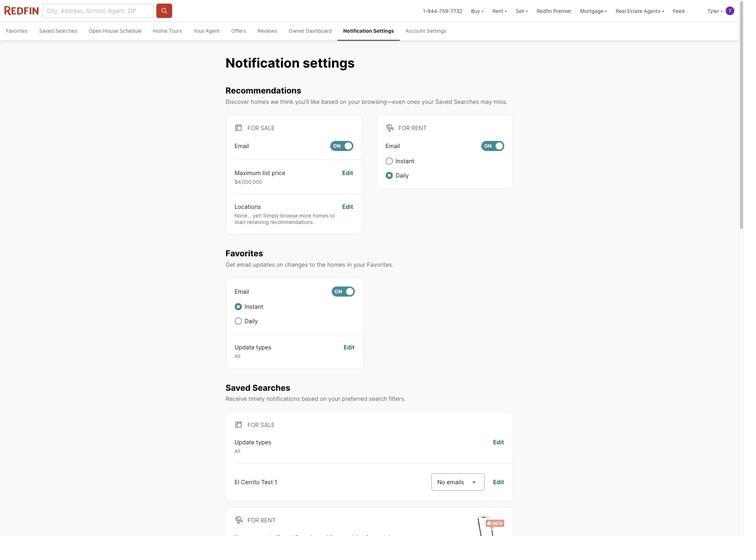 Task type: describe. For each thing, give the bounding box(es) containing it.
list
[[263, 169, 270, 177]]

homes inside recommendations discover homes we think you'll like based on your browsing—even ones your saved searches may miss.
[[251, 98, 269, 105]]

tyler ▾
[[708, 8, 724, 14]]

emails
[[447, 479, 464, 486]]

the
[[317, 261, 326, 268]]

based inside saved searches receive timely notifications based on your preferred search filters.
[[302, 395, 319, 403]]

Instant radio
[[235, 303, 242, 310]]

to inside locations none... yet! simply browse more homes to start receiving recommendations.
[[330, 213, 335, 219]]

homes inside favorites get email updates on changes to the homes in your favorites.
[[328, 261, 346, 268]]

recommendations.
[[270, 219, 315, 225]]

1 update types all from the top
[[235, 344, 272, 359]]

in
[[347, 261, 352, 268]]

1 types from the top
[[256, 344, 272, 351]]

rent
[[493, 8, 504, 14]]

1 all from the top
[[235, 353, 241, 359]]

mortgage
[[581, 8, 604, 14]]

favorites for favorites get email updates on changes to the homes in your favorites.
[[226, 249, 263, 259]]

1 horizontal spatial rent
[[412, 124, 427, 132]]

daily for instant option
[[396, 172, 409, 179]]

browsing—even
[[362, 98, 406, 105]]

settings
[[303, 55, 355, 71]]

2 update from the top
[[235, 439, 255, 446]]

email for for rent
[[386, 142, 400, 150]]

1 update from the top
[[235, 344, 255, 351]]

receive
[[226, 395, 247, 403]]

saved for saved searches
[[39, 28, 54, 34]]

agents
[[644, 8, 661, 14]]

recommendations discover homes we think you'll like based on your browsing—even ones your saved searches may miss.
[[226, 86, 508, 105]]

agent
[[206, 28, 220, 34]]

settings for account settings
[[427, 28, 447, 34]]

search
[[369, 395, 387, 403]]

to inside favorites get email updates on changes to the homes in your favorites.
[[310, 261, 315, 268]]

redfin premier
[[537, 8, 572, 14]]

sell ▾
[[516, 8, 529, 14]]

we
[[271, 98, 279, 105]]

cerrito
[[241, 479, 260, 486]]

owner
[[289, 28, 305, 34]]

home
[[153, 28, 167, 34]]

test
[[261, 479, 273, 486]]

buy ▾ button
[[472, 0, 484, 22]]

rent ▾ button
[[489, 0, 512, 22]]

0 horizontal spatial rent
[[261, 517, 276, 524]]

homes inside locations none... yet! simply browse more homes to start receiving recommendations.
[[313, 213, 329, 219]]

more
[[299, 213, 312, 219]]

owner dashboard link
[[283, 22, 338, 41]]

mortgage ▾ button
[[576, 0, 612, 22]]

rent ▾ button
[[493, 0, 508, 22]]

based inside recommendations discover homes we think you'll like based on your browsing—even ones your saved searches may miss.
[[322, 98, 338, 105]]

your agent
[[194, 28, 220, 34]]

▾ for buy ▾
[[482, 8, 484, 14]]

locations
[[235, 203, 261, 211]]

your inside favorites get email updates on changes to the homes in your favorites.
[[354, 261, 366, 268]]

notification settings
[[226, 55, 355, 71]]

mortgage ▾
[[581, 8, 608, 14]]

your agent link
[[188, 22, 226, 41]]

saved inside recommendations discover homes we think you'll like based on your browsing—even ones your saved searches may miss.
[[436, 98, 453, 105]]

buy ▾ button
[[467, 0, 489, 22]]

1-
[[423, 8, 428, 14]]

home tours link
[[148, 22, 188, 41]]

▾ for mortgage ▾
[[605, 8, 608, 14]]

no
[[438, 479, 446, 486]]

on inside saved searches receive timely notifications based on your preferred search filters.
[[320, 395, 327, 403]]

sale for discover
[[261, 124, 275, 132]]

offers
[[232, 28, 246, 34]]

reviews
[[258, 28, 278, 34]]

tours
[[169, 28, 182, 34]]

sell ▾ button
[[516, 0, 529, 22]]

none...
[[235, 213, 252, 219]]

real estate agents ▾ link
[[616, 0, 665, 22]]

▾ for sell ▾
[[526, 8, 529, 14]]

open
[[89, 28, 102, 34]]

1-844-759-7732 link
[[423, 8, 463, 14]]

feed button
[[669, 0, 704, 22]]

saved searches
[[39, 28, 77, 34]]

searches for saved searches
[[55, 28, 77, 34]]

on inside recommendations discover homes we think you'll like based on your browsing—even ones your saved searches may miss.
[[340, 98, 347, 105]]

browse
[[281, 213, 298, 219]]

favorites.
[[367, 261, 394, 268]]

mortgage ▾ button
[[581, 0, 608, 22]]

owner dashboard
[[289, 28, 332, 34]]

ones
[[407, 98, 421, 105]]

account settings
[[406, 28, 447, 34]]

favorites for favorites
[[6, 28, 28, 34]]

daily radio for instant option
[[386, 172, 393, 179]]

think
[[280, 98, 294, 105]]

on inside favorites get email updates on changes to the homes in your favorites.
[[277, 261, 284, 268]]

for sale for discover
[[248, 124, 275, 132]]

get
[[226, 261, 235, 268]]

1
[[275, 479, 277, 486]]

redfin
[[537, 8, 552, 14]]

▾ inside "dropdown button"
[[663, 8, 665, 14]]

saved searches receive timely notifications based on your preferred search filters.
[[226, 383, 406, 403]]

preferred
[[342, 395, 368, 403]]

dashboard
[[306, 28, 332, 34]]

notifications
[[267, 395, 300, 403]]

rent ▾
[[493, 8, 508, 14]]

searches for saved searches receive timely notifications based on your preferred search filters.
[[253, 383, 291, 393]]



Task type: vqa. For each thing, say whether or not it's contained in the screenshot.
"Saved" for Saved Searches
yes



Task type: locate. For each thing, give the bounding box(es) containing it.
0 vertical spatial update types all
[[235, 344, 272, 359]]

account settings link
[[400, 22, 452, 41]]

1 ▾ from the left
[[482, 8, 484, 14]]

0 vertical spatial sale
[[261, 124, 275, 132]]

0 horizontal spatial notification
[[226, 55, 300, 71]]

saved right ones
[[436, 98, 453, 105]]

update types all
[[235, 344, 272, 359], [235, 439, 272, 455]]

searches inside saved searches receive timely notifications based on your preferred search filters.
[[253, 383, 291, 393]]

updates
[[253, 261, 275, 268]]

el cerrito test 1
[[235, 479, 277, 486]]

0 horizontal spatial settings
[[374, 28, 394, 34]]

1 for sale from the top
[[248, 124, 275, 132]]

edit button
[[343, 169, 353, 185], [343, 203, 353, 225], [344, 343, 355, 360], [494, 438, 505, 455], [494, 478, 505, 487]]

Daily radio
[[386, 172, 393, 179], [235, 318, 242, 325]]

1 vertical spatial searches
[[454, 98, 480, 105]]

to right more
[[330, 213, 335, 219]]

2 horizontal spatial searches
[[454, 98, 480, 105]]

notification
[[344, 28, 372, 34], [226, 55, 300, 71]]

0 vertical spatial for rent
[[399, 124, 427, 132]]

City, Address, School, Agent, ZIP search field
[[43, 4, 154, 18]]

4 ▾ from the left
[[605, 8, 608, 14]]

1 horizontal spatial settings
[[427, 28, 447, 34]]

edit
[[343, 169, 353, 177], [343, 203, 353, 211], [344, 344, 355, 351], [494, 439, 505, 446], [494, 479, 505, 486]]

saved for saved searches receive timely notifications based on your preferred search filters.
[[226, 383, 251, 393]]

▾ right rent
[[505, 8, 508, 14]]

saved right favorites link
[[39, 28, 54, 34]]

$4,000,000
[[235, 179, 262, 185]]

settings down the 844-
[[427, 28, 447, 34]]

real estate agents ▾ button
[[612, 0, 669, 22]]

instant right instant radio
[[245, 303, 264, 310]]

sale down timely
[[261, 422, 275, 429]]

0 vertical spatial to
[[330, 213, 335, 219]]

1 vertical spatial notification
[[226, 55, 300, 71]]

on for rent
[[484, 143, 492, 149]]

miss.
[[494, 98, 508, 105]]

email up instant radio
[[235, 288, 249, 295]]

0 vertical spatial based
[[322, 98, 338, 105]]

searches up notifications
[[253, 383, 291, 393]]

buy ▾
[[472, 8, 484, 14]]

▾ right "mortgage"
[[605, 8, 608, 14]]

2 vertical spatial homes
[[328, 261, 346, 268]]

homes down 'recommendations'
[[251, 98, 269, 105]]

1 vertical spatial update
[[235, 439, 255, 446]]

sale
[[261, 124, 275, 132], [261, 422, 275, 429]]

2 horizontal spatial on
[[340, 98, 347, 105]]

daily radio down instant radio
[[235, 318, 242, 325]]

submit search image
[[161, 7, 168, 14]]

1 vertical spatial saved
[[436, 98, 453, 105]]

receiving
[[247, 219, 269, 225]]

1 vertical spatial daily
[[245, 318, 258, 325]]

0 horizontal spatial for rent
[[248, 517, 276, 524]]

real
[[616, 8, 627, 14]]

sell ▾ button
[[512, 0, 533, 22]]

1 vertical spatial all
[[235, 448, 241, 455]]

1 sale from the top
[[261, 124, 275, 132]]

0 horizontal spatial daily radio
[[235, 318, 242, 325]]

saved inside saved searches receive timely notifications based on your preferred search filters.
[[226, 383, 251, 393]]

1 horizontal spatial for rent
[[399, 124, 427, 132]]

daily radio for instant radio
[[235, 318, 242, 325]]

searches
[[55, 28, 77, 34], [454, 98, 480, 105], [253, 383, 291, 393]]

settings
[[374, 28, 394, 34], [427, 28, 447, 34]]

844-
[[428, 8, 440, 14]]

no emails
[[438, 479, 464, 486]]

to left the at the left of the page
[[310, 261, 315, 268]]

account
[[406, 28, 426, 34]]

0 horizontal spatial saved
[[39, 28, 54, 34]]

▾ right agents
[[663, 8, 665, 14]]

searches inside recommendations discover homes we think you'll like based on your browsing—even ones your saved searches may miss.
[[454, 98, 480, 105]]

your left browsing—even
[[348, 98, 360, 105]]

1 vertical spatial for rent
[[248, 517, 276, 524]]

settings inside account settings link
[[427, 28, 447, 34]]

start
[[235, 219, 246, 225]]

your inside saved searches receive timely notifications based on your preferred search filters.
[[329, 395, 341, 403]]

feed
[[674, 8, 685, 14]]

2 vertical spatial on
[[320, 395, 327, 403]]

759-
[[440, 8, 451, 14]]

1 vertical spatial types
[[256, 439, 272, 446]]

0 horizontal spatial to
[[310, 261, 315, 268]]

on for sale
[[333, 143, 341, 149]]

1 vertical spatial on
[[277, 261, 284, 268]]

favorites inside favorites get email updates on changes to the homes in your favorites.
[[226, 249, 263, 259]]

tyler
[[708, 8, 720, 14]]

1 vertical spatial update types all
[[235, 439, 272, 455]]

2 sale from the top
[[261, 422, 275, 429]]

your
[[194, 28, 204, 34]]

2 ▾ from the left
[[505, 8, 508, 14]]

for sale down timely
[[248, 422, 275, 429]]

notification for notification settings
[[344, 28, 372, 34]]

1 horizontal spatial to
[[330, 213, 335, 219]]

sale for searches
[[261, 422, 275, 429]]

0 vertical spatial rent
[[412, 124, 427, 132]]

0 vertical spatial saved
[[39, 28, 54, 34]]

instant for instant radio
[[245, 303, 264, 310]]

0 vertical spatial daily radio
[[386, 172, 393, 179]]

0 vertical spatial searches
[[55, 28, 77, 34]]

changes
[[285, 261, 308, 268]]

on right updates
[[277, 261, 284, 268]]

3 ▾ from the left
[[526, 8, 529, 14]]

1 settings from the left
[[374, 28, 394, 34]]

homes right more
[[313, 213, 329, 219]]

1 vertical spatial favorites
[[226, 249, 263, 259]]

instant
[[396, 157, 415, 165], [245, 303, 264, 310]]

on left preferred
[[320, 395, 327, 403]]

1 horizontal spatial saved
[[226, 383, 251, 393]]

1 vertical spatial for sale
[[248, 422, 275, 429]]

based
[[322, 98, 338, 105], [302, 395, 319, 403]]

maximum
[[235, 169, 261, 177]]

sell
[[516, 8, 525, 14]]

0 horizontal spatial instant
[[245, 303, 264, 310]]

yet!
[[253, 213, 262, 219]]

daily
[[396, 172, 409, 179], [245, 318, 258, 325]]

1 horizontal spatial based
[[322, 98, 338, 105]]

discover
[[226, 98, 249, 105]]

0 vertical spatial favorites
[[6, 28, 28, 34]]

on
[[333, 143, 341, 149], [484, 143, 492, 149], [335, 289, 342, 295]]

for sale down we
[[248, 124, 275, 132]]

favorites get email updates on changes to the homes in your favorites.
[[226, 249, 394, 268]]

▾ for rent ▾
[[505, 8, 508, 14]]

update
[[235, 344, 255, 351], [235, 439, 255, 446]]

estate
[[628, 8, 643, 14]]

el
[[235, 479, 240, 486]]

5 ▾ from the left
[[663, 8, 665, 14]]

1 vertical spatial sale
[[261, 422, 275, 429]]

0 vertical spatial all
[[235, 353, 241, 359]]

simply
[[263, 213, 279, 219]]

searches left 'open'
[[55, 28, 77, 34]]

real estate agents ▾
[[616, 8, 665, 14]]

email up maximum
[[235, 142, 249, 150]]

saved up receive
[[226, 383, 251, 393]]

locations none... yet! simply browse more homes to start receiving recommendations.
[[235, 203, 335, 225]]

1 horizontal spatial searches
[[253, 383, 291, 393]]

2 horizontal spatial saved
[[436, 98, 453, 105]]

0 horizontal spatial based
[[302, 395, 319, 403]]

0 vertical spatial daily
[[396, 172, 409, 179]]

notification for notification settings
[[226, 55, 300, 71]]

email
[[235, 142, 249, 150], [386, 142, 400, 150], [235, 288, 249, 295]]

1 horizontal spatial notification
[[344, 28, 372, 34]]

0 horizontal spatial favorites
[[6, 28, 28, 34]]

0 horizontal spatial daily
[[245, 318, 258, 325]]

saved searches link
[[33, 22, 83, 41]]

notification settings
[[344, 28, 394, 34]]

buy
[[472, 8, 481, 14]]

for rent
[[399, 124, 427, 132], [248, 517, 276, 524]]

based right notifications
[[302, 395, 319, 403]]

searches left 'may'
[[454, 98, 480, 105]]

1 vertical spatial to
[[310, 261, 315, 268]]

1 horizontal spatial daily
[[396, 172, 409, 179]]

0 horizontal spatial searches
[[55, 28, 77, 34]]

2 types from the top
[[256, 439, 272, 446]]

▾ left user photo
[[721, 8, 724, 14]]

rent
[[412, 124, 427, 132], [261, 517, 276, 524]]

2 vertical spatial searches
[[253, 383, 291, 393]]

daily for instant radio
[[245, 318, 258, 325]]

for sale
[[248, 124, 275, 132], [248, 422, 275, 429]]

▾ right buy
[[482, 8, 484, 14]]

0 vertical spatial types
[[256, 344, 272, 351]]

2 vertical spatial saved
[[226, 383, 251, 393]]

2 settings from the left
[[427, 28, 447, 34]]

you'll
[[295, 98, 309, 105]]

email
[[237, 261, 251, 268]]

your right ones
[[422, 98, 434, 105]]

email up instant option
[[386, 142, 400, 150]]

▾ right sell
[[526, 8, 529, 14]]

1 vertical spatial instant
[[245, 303, 264, 310]]

1 vertical spatial rent
[[261, 517, 276, 524]]

1 horizontal spatial instant
[[396, 157, 415, 165]]

1 vertical spatial daily radio
[[235, 318, 242, 325]]

your right in
[[354, 261, 366, 268]]

0 vertical spatial update
[[235, 344, 255, 351]]

price
[[272, 169, 286, 177]]

2 update types all from the top
[[235, 439, 272, 455]]

2 for sale from the top
[[248, 422, 275, 429]]

None checkbox
[[332, 287, 355, 297]]

0 vertical spatial homes
[[251, 98, 269, 105]]

premier
[[554, 8, 572, 14]]

0 horizontal spatial on
[[277, 261, 284, 268]]

timely
[[249, 395, 265, 403]]

1-844-759-7732
[[423, 8, 463, 14]]

settings left account
[[374, 28, 394, 34]]

1 horizontal spatial on
[[320, 395, 327, 403]]

on right the like
[[340, 98, 347, 105]]

maximum list price $4,000,000
[[235, 169, 286, 185]]

1 horizontal spatial favorites
[[226, 249, 263, 259]]

offers link
[[226, 22, 252, 41]]

based right the like
[[322, 98, 338, 105]]

None checkbox
[[330, 141, 353, 151], [482, 141, 505, 151], [330, 141, 353, 151], [482, 141, 505, 151]]

email for for sale
[[235, 142, 249, 150]]

Instant radio
[[386, 157, 393, 165]]

settings for notification settings
[[374, 28, 394, 34]]

filters.
[[389, 395, 406, 403]]

instant for instant option
[[396, 157, 415, 165]]

0 vertical spatial instant
[[396, 157, 415, 165]]

user photo image
[[726, 6, 735, 15]]

may
[[481, 98, 492, 105]]

6 ▾ from the left
[[721, 8, 724, 14]]

1 vertical spatial based
[[302, 395, 319, 403]]

to
[[330, 213, 335, 219], [310, 261, 315, 268]]

0 vertical spatial for sale
[[248, 124, 275, 132]]

open house schedule
[[89, 28, 142, 34]]

1 vertical spatial homes
[[313, 213, 329, 219]]

recommendations
[[226, 86, 302, 96]]

settings inside notification settings link
[[374, 28, 394, 34]]

instant right instant option
[[396, 157, 415, 165]]

7732
[[451, 8, 463, 14]]

sale down we
[[261, 124, 275, 132]]

1 horizontal spatial daily radio
[[386, 172, 393, 179]]

notification settings link
[[338, 22, 400, 41]]

daily radio down instant option
[[386, 172, 393, 179]]

2 all from the top
[[235, 448, 241, 455]]

▾
[[482, 8, 484, 14], [505, 8, 508, 14], [526, 8, 529, 14], [605, 8, 608, 14], [663, 8, 665, 14], [721, 8, 724, 14]]

your left preferred
[[329, 395, 341, 403]]

▾ for tyler ▾
[[721, 8, 724, 14]]

homes left in
[[328, 261, 346, 268]]

0 vertical spatial on
[[340, 98, 347, 105]]

house
[[103, 28, 118, 34]]

redfin premier button
[[533, 0, 576, 22]]

home tours
[[153, 28, 182, 34]]

for sale for searches
[[248, 422, 275, 429]]

0 vertical spatial notification
[[344, 28, 372, 34]]



